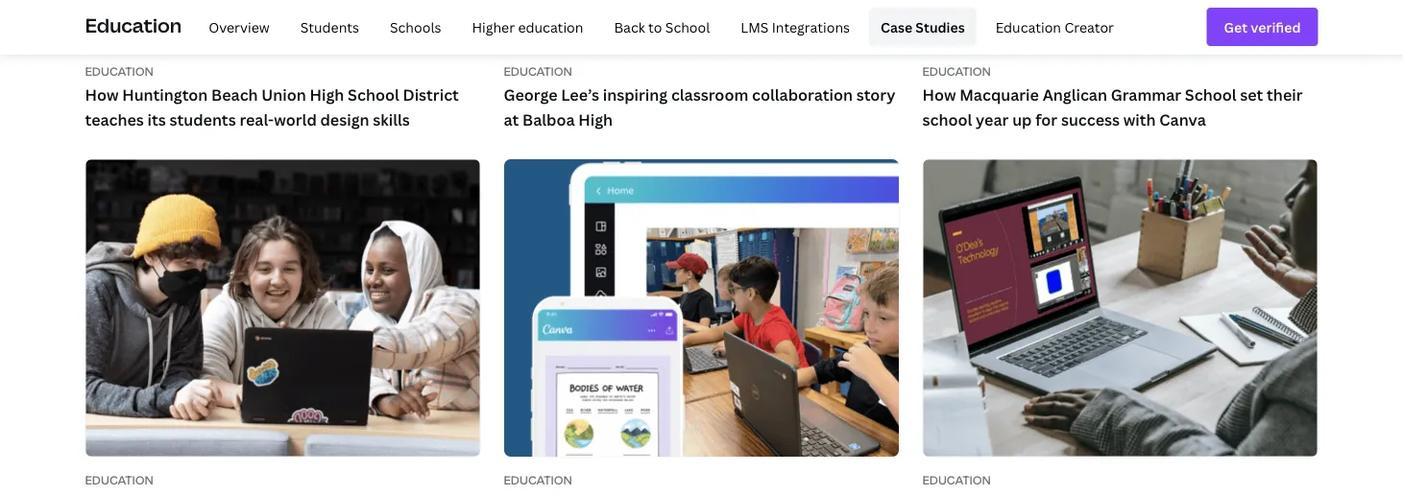 Task type: locate. For each thing, give the bounding box(es) containing it.
school right to
[[665, 18, 710, 36]]

overview link
[[197, 8, 281, 46]]

how inside the education how huntington beach union high school district teaches its students real-world design skills
[[85, 85, 119, 105]]

0 vertical spatial high
[[310, 85, 344, 105]]

canva design files shown in desktop and mobile interfaces image
[[86, 160, 480, 457]]

education inside the "education how macquarie anglican grammar school set their school year up for success with canva"
[[923, 63, 991, 79]]

school
[[665, 18, 710, 36], [348, 85, 399, 105], [1185, 85, 1237, 105]]

how up teaches
[[85, 85, 119, 105]]

education
[[85, 11, 182, 38], [996, 18, 1061, 36], [85, 63, 154, 79], [504, 63, 572, 79], [923, 63, 991, 79], [85, 472, 154, 488], [504, 472, 572, 488], [923, 472, 991, 488]]

high up design
[[310, 85, 344, 105]]

its
[[148, 109, 166, 130]]

beach
[[211, 85, 258, 105]]

1 horizontal spatial high
[[578, 109, 613, 130]]

huntington
[[122, 85, 208, 105]]

0 horizontal spatial high
[[310, 85, 344, 105]]

0 horizontal spatial how
[[85, 85, 119, 105]]

george
[[504, 85, 558, 105]]

how for how huntington beach union high school district teaches its students real-world design skills
[[85, 85, 119, 105]]

back to school link
[[603, 8, 722, 46]]

for
[[1036, 109, 1058, 130]]

world
[[274, 109, 317, 130]]

back
[[614, 18, 645, 36]]

school
[[923, 109, 972, 130]]

anglican
[[1043, 85, 1107, 105]]

get verified image
[[1224, 16, 1301, 38]]

high
[[310, 85, 344, 105], [578, 109, 613, 130]]

up
[[1013, 109, 1032, 130]]

how inside the "education how macquarie anglican grammar school set their school year up for success with canva"
[[923, 85, 956, 105]]

menu bar
[[189, 8, 1126, 46]]

1 how from the left
[[85, 85, 119, 105]]

case
[[881, 18, 913, 36]]

with
[[1124, 109, 1156, 130]]

grammar
[[1111, 85, 1182, 105]]

lms
[[741, 18, 769, 36]]

0 horizontal spatial school
[[348, 85, 399, 105]]

education link
[[495, 152, 909, 497], [85, 159, 481, 497], [923, 159, 1318, 497]]

higher
[[472, 18, 515, 36]]

integrations
[[772, 18, 850, 36]]

back to school
[[614, 18, 710, 36]]

lee's
[[561, 85, 599, 105]]

1 vertical spatial high
[[578, 109, 613, 130]]

set
[[1240, 85, 1263, 105]]

their
[[1267, 85, 1303, 105]]

overview
[[209, 18, 270, 36]]

high down lee's
[[578, 109, 613, 130]]

success
[[1061, 109, 1120, 130]]

high inside "education george lee's inspiring classroom collaboration story at balboa high"
[[578, 109, 613, 130]]

education how huntington beach union high school district teaches its students real-world design skills
[[85, 63, 459, 130]]

story
[[856, 85, 896, 105]]

how up school
[[923, 85, 956, 105]]

school up skills
[[348, 85, 399, 105]]

2 how from the left
[[923, 85, 956, 105]]

1 horizontal spatial school
[[665, 18, 710, 36]]

2 horizontal spatial school
[[1185, 85, 1237, 105]]

students
[[170, 109, 236, 130]]

education how macquarie anglican grammar school set their school year up for success with canva
[[923, 63, 1303, 130]]

how for how macquarie anglican grammar school set their school year up for success with canva
[[923, 85, 956, 105]]

schools
[[390, 18, 441, 36]]

union
[[262, 85, 306, 105]]

menu bar containing overview
[[189, 8, 1126, 46]]

education inside education creator link
[[996, 18, 1061, 36]]

how
[[85, 85, 119, 105], [923, 85, 956, 105]]

1 horizontal spatial how
[[923, 85, 956, 105]]

to
[[648, 18, 662, 36]]

school up canva
[[1185, 85, 1237, 105]]

design
[[320, 109, 369, 130]]

education
[[518, 18, 583, 36]]



Task type: vqa. For each thing, say whether or not it's contained in the screenshot.
real-
yes



Task type: describe. For each thing, give the bounding box(es) containing it.
school inside the "education how macquarie anglican grammar school set their school year up for success with canva"
[[1185, 85, 1237, 105]]

education george lee's inspiring classroom collaboration story at balboa high
[[504, 63, 896, 130]]

education inside "education george lee's inspiring classroom collaboration story at balboa high"
[[504, 63, 572, 79]]

skills
[[373, 109, 410, 130]]

teaches
[[85, 109, 144, 130]]

canva
[[1160, 109, 1206, 130]]

balboa
[[523, 109, 575, 130]]

at
[[504, 109, 519, 130]]

higher education
[[472, 18, 583, 36]]

menu bar inside education element
[[189, 8, 1126, 46]]

2 horizontal spatial education link
[[923, 159, 1318, 497]]

school inside education element
[[665, 18, 710, 36]]

education creator link
[[984, 8, 1126, 46]]

high inside the education how huntington beach union high school district teaches its students real-world design skills
[[310, 85, 344, 105]]

lms integrations
[[741, 18, 850, 36]]

education element
[[85, 0, 1318, 54]]

case studies link
[[869, 8, 976, 46]]

macquarie
[[960, 85, 1039, 105]]

inspiring
[[603, 85, 668, 105]]

students link
[[289, 8, 371, 46]]

district
[[403, 85, 459, 105]]

education inside the education how huntington beach union high school district teaches its students real-world design skills
[[85, 63, 154, 79]]

collaboration
[[752, 85, 853, 105]]

education creator
[[996, 18, 1114, 36]]

schools link
[[378, 8, 453, 46]]

studies
[[916, 18, 965, 36]]

o'dea high school canva design on laptop image
[[923, 160, 1317, 457]]

lms integrations link
[[729, 8, 862, 46]]

creator
[[1065, 18, 1114, 36]]

0 horizontal spatial education link
[[85, 159, 481, 497]]

1 horizontal spatial education link
[[495, 152, 909, 497]]

students
[[300, 18, 359, 36]]

case studies
[[881, 18, 965, 36]]

leander school district thumbnail image
[[495, 152, 909, 464]]

classroom
[[671, 85, 748, 105]]

year
[[976, 109, 1009, 130]]

higher education link
[[460, 8, 595, 46]]

real-
[[240, 109, 274, 130]]

school inside the education how huntington beach union high school district teaches its students real-world design skills
[[348, 85, 399, 105]]



